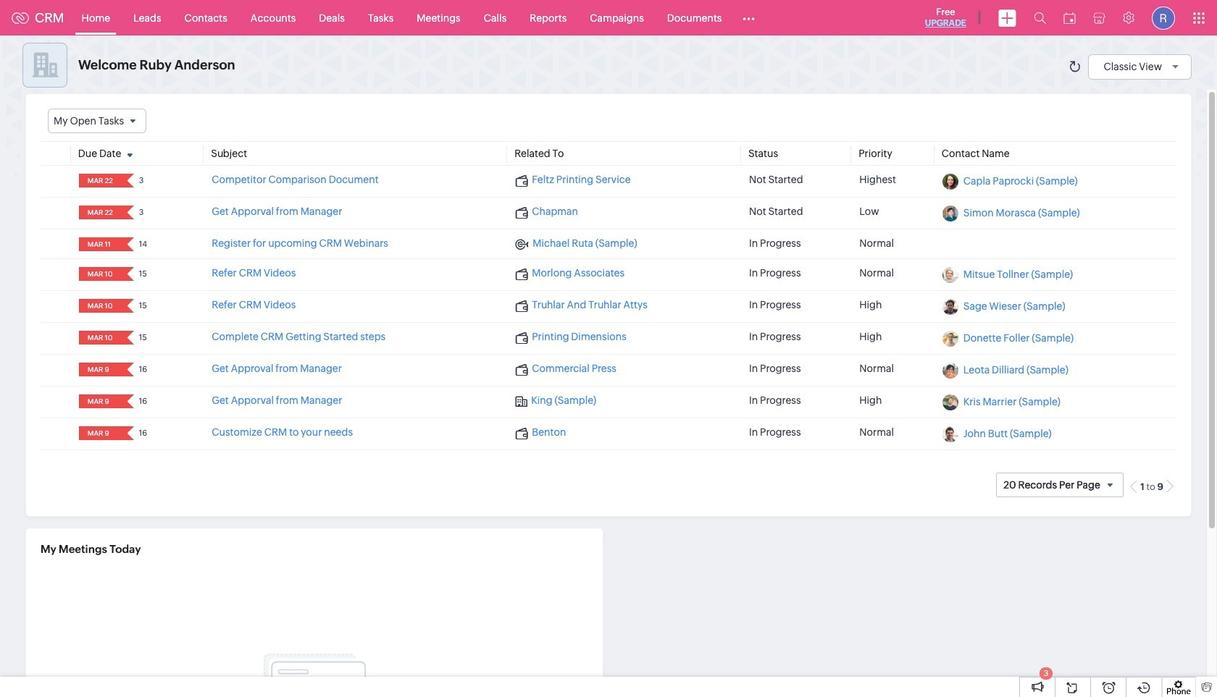 Task type: vqa. For each thing, say whether or not it's contained in the screenshot.
the Create Menu IMAGE
yes



Task type: describe. For each thing, give the bounding box(es) containing it.
create menu element
[[990, 0, 1026, 35]]

Other Modules field
[[734, 6, 765, 29]]

profile image
[[1152, 6, 1176, 29]]

search image
[[1034, 12, 1047, 24]]



Task type: locate. For each thing, give the bounding box(es) containing it.
search element
[[1026, 0, 1055, 36]]

profile element
[[1144, 0, 1184, 35]]

logo image
[[12, 12, 29, 24]]

create menu image
[[999, 9, 1017, 26]]

calendar image
[[1064, 12, 1076, 24]]

None field
[[48, 109, 147, 133], [83, 174, 117, 188], [83, 206, 117, 220], [83, 238, 117, 252], [83, 268, 117, 281], [83, 299, 117, 313], [83, 331, 117, 345], [83, 363, 117, 377], [83, 395, 117, 409], [83, 427, 117, 441], [48, 109, 147, 133], [83, 174, 117, 188], [83, 206, 117, 220], [83, 238, 117, 252], [83, 268, 117, 281], [83, 299, 117, 313], [83, 331, 117, 345], [83, 363, 117, 377], [83, 395, 117, 409], [83, 427, 117, 441]]



